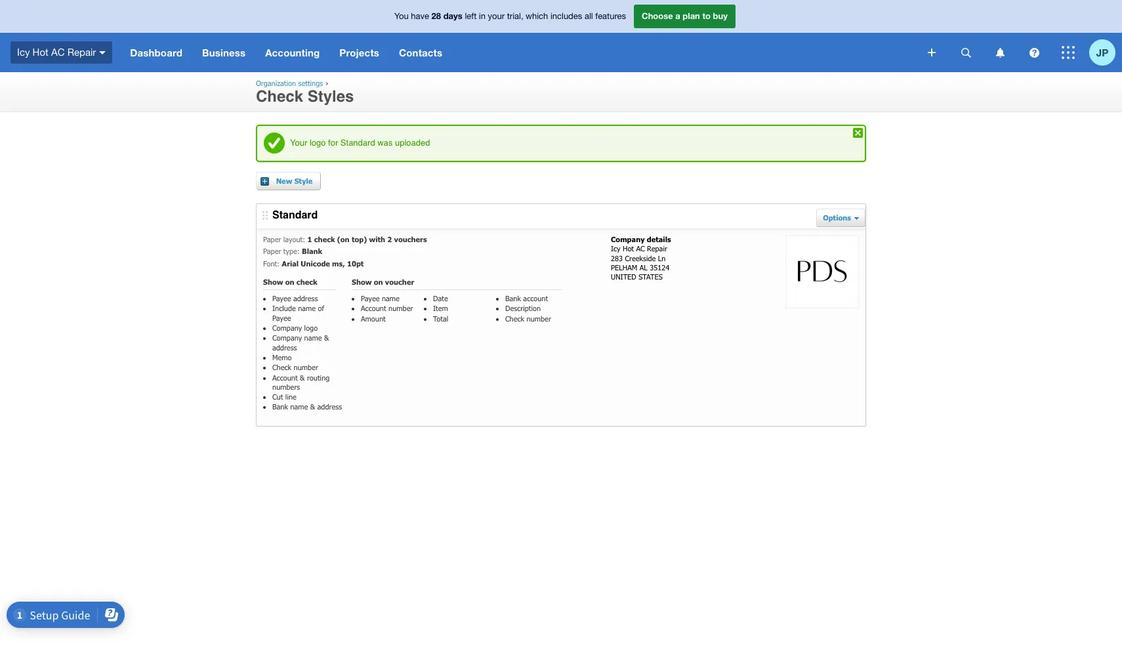 Task type: describe. For each thing, give the bounding box(es) containing it.
check number
[[506, 314, 551, 323]]

number inside payee address include name of payee company logo company name & address memo check number account & routing numbers cut line bank name & address
[[294, 363, 318, 372]]

vouchers
[[394, 235, 427, 244]]

accounting
[[265, 47, 320, 58]]

ac inside popup button
[[51, 46, 65, 58]]

1 vertical spatial address
[[272, 343, 297, 352]]

icy inside company details icy hot ac repair 283 creekside ln pelham al 35124 united states
[[611, 244, 621, 253]]

memo
[[272, 353, 292, 362]]

in
[[479, 11, 486, 21]]

total
[[433, 314, 449, 323]]

united
[[611, 273, 637, 281]]

0 vertical spatial &
[[324, 334, 329, 342]]

number inside bank account account number
[[389, 304, 413, 313]]

voucher
[[385, 278, 414, 286]]

name left of
[[298, 304, 316, 313]]

2
[[388, 235, 392, 244]]

1 vertical spatial check
[[506, 314, 525, 323]]

hot inside popup button
[[33, 46, 48, 58]]

styles
[[308, 87, 354, 106]]

1 vertical spatial check
[[297, 278, 318, 286]]

type:
[[284, 247, 300, 256]]

have
[[411, 11, 429, 21]]

line
[[285, 393, 297, 401]]

bank account account number
[[361, 294, 548, 313]]

days
[[444, 11, 463, 21]]

28
[[432, 11, 441, 21]]

was
[[378, 138, 393, 148]]

paper layout: 1 check (on top) with 2 vouchers paper type: blank font: arial unicode ms, 10pt
[[263, 235, 427, 268]]

account inside bank account account number
[[361, 304, 386, 313]]

payee name
[[361, 294, 400, 303]]

icy inside popup button
[[17, 46, 30, 58]]

hot inside company details icy hot ac repair 283 creekside ln pelham al 35124 united states
[[623, 244, 634, 253]]

al
[[640, 263, 648, 272]]

choose
[[642, 11, 673, 21]]

logo inside payee address include name of payee company logo company name & address memo check number account & routing numbers cut line bank name & address
[[304, 324, 318, 332]]

item
[[433, 304, 448, 313]]

all
[[585, 11, 593, 21]]

bank inside bank account account number
[[506, 294, 521, 303]]

payee address include name of payee company logo company name & address memo check number account & routing numbers cut line bank name & address
[[272, 294, 342, 411]]

0 horizontal spatial &
[[300, 373, 305, 382]]

repair inside company details icy hot ac repair 283 creekside ln pelham al 35124 united states
[[647, 244, 668, 253]]

2 vertical spatial address
[[317, 403, 342, 411]]

with
[[369, 235, 385, 244]]

jp
[[1097, 46, 1109, 58]]

organization settings › check styles
[[256, 79, 354, 106]]

ms,
[[332, 259, 345, 268]]

accounting button
[[256, 33, 330, 72]]

0 horizontal spatial svg image
[[928, 49, 936, 56]]

name down show on voucher
[[382, 294, 400, 303]]

uploaded
[[395, 138, 430, 148]]

amount
[[361, 314, 386, 323]]

check inside the organization settings › check styles
[[256, 87, 303, 106]]

new
[[276, 177, 292, 185]]

of
[[318, 304, 324, 313]]

company details icy hot ac repair 283 creekside ln pelham al 35124 united states
[[611, 235, 671, 281]]

account
[[524, 294, 548, 303]]

options
[[823, 213, 852, 222]]

bank inside payee address include name of payee company logo company name & address memo check number account & routing numbers cut line bank name & address
[[272, 403, 288, 411]]

business
[[202, 47, 246, 58]]

ln
[[658, 254, 666, 262]]

0 vertical spatial logo
[[310, 138, 326, 148]]

name down of
[[304, 334, 322, 342]]

contacts
[[399, 47, 443, 58]]

on for check
[[285, 278, 295, 286]]

settings
[[298, 79, 323, 87]]

0 vertical spatial address
[[293, 294, 318, 303]]

projects
[[340, 47, 380, 58]]

features
[[596, 11, 626, 21]]

your logo for standard was uploaded
[[290, 138, 430, 148]]

repair inside popup button
[[67, 46, 96, 58]]

left
[[465, 11, 477, 21]]

creekside
[[625, 254, 656, 262]]

numbers
[[272, 383, 300, 391]]

on for voucher
[[374, 278, 383, 286]]



Task type: vqa. For each thing, say whether or not it's contained in the screenshot.
Starbucks's Transfer Link
no



Task type: locate. For each thing, give the bounding box(es) containing it.
1 horizontal spatial ac
[[636, 244, 645, 253]]

1 horizontal spatial icy
[[611, 244, 621, 253]]

name
[[382, 294, 400, 303], [298, 304, 316, 313], [304, 334, 322, 342], [290, 403, 308, 411]]

your
[[488, 11, 505, 21]]

2 vertical spatial number
[[294, 363, 318, 372]]

1 on from the left
[[285, 278, 295, 286]]

logo up routing
[[304, 324, 318, 332]]

new style link
[[256, 172, 321, 190]]

hot
[[33, 46, 48, 58], [623, 244, 634, 253]]

which
[[526, 11, 548, 21]]

check right 1
[[314, 235, 335, 244]]

1 horizontal spatial &
[[310, 403, 315, 411]]

number down description
[[527, 314, 551, 323]]

1 horizontal spatial show
[[352, 278, 372, 286]]

2 horizontal spatial number
[[527, 314, 551, 323]]

your
[[290, 138, 307, 148]]

on
[[285, 278, 295, 286], [374, 278, 383, 286]]

buy
[[713, 11, 728, 21]]

& left routing
[[300, 373, 305, 382]]

svg image
[[962, 48, 971, 57], [928, 49, 936, 56]]

address up memo
[[272, 343, 297, 352]]

1 horizontal spatial on
[[374, 278, 383, 286]]

address down routing
[[317, 403, 342, 411]]

1 vertical spatial ac
[[636, 244, 645, 253]]

address
[[293, 294, 318, 303], [272, 343, 297, 352], [317, 403, 342, 411]]

payee down the include
[[272, 314, 291, 322]]

jp button
[[1090, 33, 1123, 72]]

contacts button
[[389, 33, 453, 72]]

number
[[389, 304, 413, 313], [527, 314, 551, 323], [294, 363, 318, 372]]

plan
[[683, 11, 700, 21]]

trial,
[[507, 11, 524, 21]]

1 vertical spatial company
[[272, 324, 302, 332]]

0 horizontal spatial repair
[[67, 46, 96, 58]]

1 vertical spatial account
[[272, 373, 298, 382]]

1 vertical spatial logo
[[304, 324, 318, 332]]

check inside 'paper layout: 1 check (on top) with 2 vouchers paper type: blank font: arial unicode ms, 10pt'
[[314, 235, 335, 244]]

paper up font:
[[263, 247, 281, 256]]

choose a plan to buy
[[642, 11, 728, 21]]

1 horizontal spatial hot
[[623, 244, 634, 253]]

icy hot ac repair
[[17, 46, 96, 58]]

account inside payee address include name of payee company logo company name & address memo check number account & routing numbers cut line bank name & address
[[272, 373, 298, 382]]

banner
[[0, 0, 1123, 72]]

on down arial
[[285, 278, 295, 286]]

include
[[272, 304, 296, 313]]

2 paper from the top
[[263, 247, 281, 256]]

payee for payee name
[[361, 294, 380, 303]]

& down routing
[[310, 403, 315, 411]]

details
[[647, 235, 671, 244]]

logo
[[310, 138, 326, 148], [304, 324, 318, 332]]

dashboard
[[130, 47, 183, 58]]

repair
[[67, 46, 96, 58], [647, 244, 668, 253]]

svg image inside icy hot ac repair popup button
[[99, 51, 106, 54]]

projects button
[[330, 33, 389, 72]]

0 horizontal spatial hot
[[33, 46, 48, 58]]

style
[[295, 177, 313, 185]]

logo left for at left top
[[310, 138, 326, 148]]

pelham
[[611, 263, 638, 272]]

0 vertical spatial account
[[361, 304, 386, 313]]

check down memo
[[272, 363, 292, 372]]

arial
[[282, 259, 299, 268]]

1 horizontal spatial repair
[[647, 244, 668, 253]]

0 vertical spatial ac
[[51, 46, 65, 58]]

1 horizontal spatial standard
[[341, 138, 375, 148]]

0 vertical spatial hot
[[33, 46, 48, 58]]

routing
[[307, 373, 330, 382]]

number down payee name at the top left of the page
[[389, 304, 413, 313]]

description amount
[[361, 304, 541, 323]]

layout:
[[284, 235, 305, 244]]

company up memo
[[272, 334, 302, 342]]

paper left layout:
[[263, 235, 281, 244]]

unicode
[[301, 259, 330, 268]]

show on check
[[263, 278, 318, 286]]

for
[[328, 138, 338, 148]]

2 vertical spatial company
[[272, 334, 302, 342]]

paper
[[263, 235, 281, 244], [263, 247, 281, 256]]

bank
[[506, 294, 521, 303], [272, 403, 288, 411]]

navigation inside banner
[[120, 33, 919, 72]]

0 horizontal spatial account
[[272, 373, 298, 382]]

standard
[[341, 138, 375, 148], [272, 209, 318, 221]]

font:
[[263, 259, 280, 268]]

new style
[[276, 177, 313, 185]]

business button
[[192, 33, 256, 72]]

you
[[395, 11, 409, 21]]

ac inside company details icy hot ac repair 283 creekside ln pelham al 35124 united states
[[636, 244, 645, 253]]

svg image
[[1062, 46, 1075, 59], [996, 48, 1005, 57], [1030, 48, 1040, 57], [99, 51, 106, 54]]

check down unicode
[[297, 278, 318, 286]]

1 vertical spatial hot
[[623, 244, 634, 253]]

name down line
[[290, 403, 308, 411]]

show down 10pt
[[352, 278, 372, 286]]

dashboard link
[[120, 33, 192, 72]]

0 vertical spatial bank
[[506, 294, 521, 303]]

(on
[[337, 235, 350, 244]]

company inside company details icy hot ac repair 283 creekside ln pelham al 35124 united states
[[611, 235, 645, 244]]

0 vertical spatial repair
[[67, 46, 96, 58]]

states
[[639, 273, 663, 281]]

payee up the include
[[272, 294, 291, 303]]

0 vertical spatial check
[[256, 87, 303, 106]]

organization
[[256, 79, 296, 87]]

account up amount
[[361, 304, 386, 313]]

1
[[308, 235, 312, 244]]

organization settings link
[[256, 79, 323, 87]]

payee for payee address include name of payee company logo company name & address memo check number account & routing numbers cut line bank name & address
[[272, 294, 291, 303]]

payee
[[272, 294, 291, 303], [361, 294, 380, 303], [272, 314, 291, 322]]

check inside payee address include name of payee company logo company name & address memo check number account & routing numbers cut line bank name & address
[[272, 363, 292, 372]]

2 vertical spatial &
[[310, 403, 315, 411]]

0 horizontal spatial standard
[[272, 209, 318, 221]]

company up '283'
[[611, 235, 645, 244]]

0 vertical spatial company
[[611, 235, 645, 244]]

1 horizontal spatial number
[[389, 304, 413, 313]]

283
[[611, 254, 623, 262]]

2 horizontal spatial &
[[324, 334, 329, 342]]

blank
[[302, 247, 323, 256]]

1 horizontal spatial account
[[361, 304, 386, 313]]

navigation
[[120, 33, 919, 72]]

show on voucher
[[352, 278, 414, 286]]

check down description
[[506, 314, 525, 323]]

0 horizontal spatial icy
[[17, 46, 30, 58]]

number up routing
[[294, 363, 318, 372]]

1 show from the left
[[263, 278, 283, 286]]

1 vertical spatial &
[[300, 373, 305, 382]]

check
[[314, 235, 335, 244], [297, 278, 318, 286]]

standard up layout:
[[272, 209, 318, 221]]

0 horizontal spatial number
[[294, 363, 318, 372]]

bank up description
[[506, 294, 521, 303]]

& down of
[[324, 334, 329, 342]]

2 vertical spatial check
[[272, 363, 292, 372]]

1 vertical spatial icy
[[611, 244, 621, 253]]

0 horizontal spatial ac
[[51, 46, 65, 58]]

0 vertical spatial standard
[[341, 138, 375, 148]]

address down the show on check
[[293, 294, 318, 303]]

2 show from the left
[[352, 278, 372, 286]]

1 vertical spatial standard
[[272, 209, 318, 221]]

icy
[[17, 46, 30, 58], [611, 244, 621, 253]]

0 horizontal spatial on
[[285, 278, 295, 286]]

account up numbers
[[272, 373, 298, 382]]

banner containing jp
[[0, 0, 1123, 72]]

a
[[676, 11, 681, 21]]

1 horizontal spatial svg image
[[962, 48, 971, 57]]

you have 28 days left in your trial, which includes all features
[[395, 11, 626, 21]]

show for show on check
[[263, 278, 283, 286]]

account
[[361, 304, 386, 313], [272, 373, 298, 382]]

show for show on voucher
[[352, 278, 372, 286]]

navigation containing dashboard
[[120, 33, 919, 72]]

1 vertical spatial paper
[[263, 247, 281, 256]]

0 vertical spatial check
[[314, 235, 335, 244]]

›
[[326, 79, 329, 87]]

bank down cut
[[272, 403, 288, 411]]

top)
[[352, 235, 367, 244]]

company down the include
[[272, 324, 302, 332]]

35124
[[650, 263, 670, 272]]

1 paper from the top
[[263, 235, 281, 244]]

0 horizontal spatial show
[[263, 278, 283, 286]]

&
[[324, 334, 329, 342], [300, 373, 305, 382], [310, 403, 315, 411]]

check down the accounting
[[256, 87, 303, 106]]

0 vertical spatial paper
[[263, 235, 281, 244]]

10pt
[[347, 259, 364, 268]]

0 vertical spatial icy
[[17, 46, 30, 58]]

description
[[506, 304, 541, 313]]

1 vertical spatial repair
[[647, 244, 668, 253]]

1 horizontal spatial bank
[[506, 294, 521, 303]]

includes
[[551, 11, 583, 21]]

check
[[256, 87, 303, 106], [506, 314, 525, 323], [272, 363, 292, 372]]

show
[[263, 278, 283, 286], [352, 278, 372, 286]]

date
[[433, 294, 448, 303]]

to
[[703, 11, 711, 21]]

1 vertical spatial bank
[[272, 403, 288, 411]]

on up payee name at the top left of the page
[[374, 278, 383, 286]]

0 horizontal spatial bank
[[272, 403, 288, 411]]

payee up amount
[[361, 294, 380, 303]]

show down font:
[[263, 278, 283, 286]]

cut
[[272, 393, 283, 401]]

2 on from the left
[[374, 278, 383, 286]]

icy hot ac repair button
[[0, 33, 120, 72]]

1 vertical spatial number
[[527, 314, 551, 323]]

0 vertical spatial number
[[389, 304, 413, 313]]

standard right for at left top
[[341, 138, 375, 148]]



